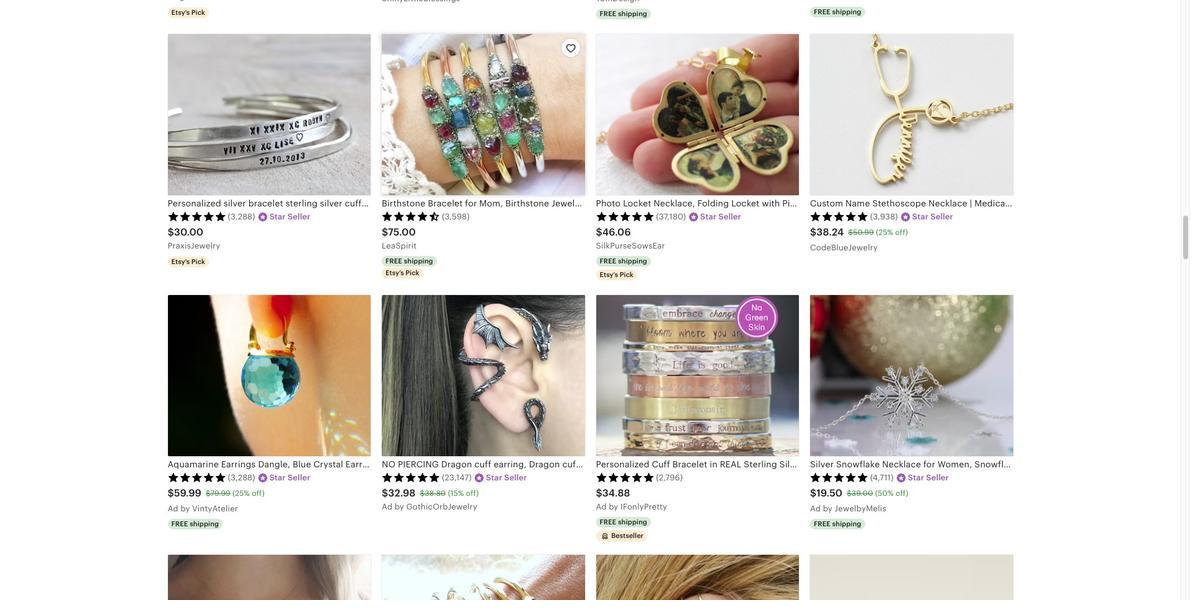 Task type: describe. For each thing, give the bounding box(es) containing it.
$ 34.88 a d b y ifonlypretty
[[596, 488, 668, 512]]

star seller for 32.98
[[486, 473, 527, 482]]

gothicorbjewelry
[[407, 502, 478, 512]]

5 out of 5 stars image for aquamarine earrings dangle, blue crystal earrings leverback, blue earrings gold, march birthstone earrings gold image
[[168, 472, 226, 482]]

ifonlypretty
[[621, 502, 668, 512]]

32.98
[[388, 488, 416, 499]]

2 vertical spatial etsy's pick
[[600, 271, 634, 279]]

b for 19.50
[[824, 504, 829, 513]]

b for 59.99
[[181, 504, 186, 513]]

b for 32.98
[[395, 502, 400, 512]]

5 out of 5 stars image for photo locket necklace, folding locket with pictures, memorial necklace, customized engraved necklace, heart locket, personalised gift, f&f
[[596, 211, 655, 221]]

1 vertical spatial etsy's pick
[[171, 258, 205, 265]]

2 cuff from the left
[[400, 199, 417, 208]]

1 bracelet from the left
[[248, 199, 283, 208]]

jewelry
[[1021, 460, 1053, 470]]

personalized
[[168, 199, 221, 208]]

free shipping for (4,711)
[[814, 520, 862, 528]]

custom name stethoscope necklace | medical student gift | nurse gift | doctor gift | name necklace| graduation gift | mother's day gift image
[[811, 34, 1014, 195]]

y for 19.50
[[829, 504, 833, 513]]

star for 38.24
[[913, 212, 929, 221]]

(37,180)
[[657, 212, 686, 221]]

free shipping for (2,796)
[[600, 519, 648, 526]]

off) for 32.98
[[466, 489, 479, 498]]

free shipping etsy's pick
[[386, 257, 433, 277]]

(2,796)
[[657, 473, 683, 482]]

bangle
[[491, 199, 520, 208]]

$ 75.00 leaspirit
[[382, 227, 417, 250]]

y for 32.98
[[400, 502, 404, 512]]

(15%
[[448, 489, 464, 498]]

4.5 out of 5 stars image
[[382, 211, 440, 221]]

5 out of 5 stars image for personalized cuff bracelet in real sterling silver, bronze, copper, brass, bronze, nickel, nugold, or aluminum image
[[596, 472, 655, 482]]

vintyatelier
[[192, 504, 238, 513]]

bestseller
[[612, 532, 644, 540]]

brass
[[376, 199, 398, 208]]

$ inside $ 30.00 praxisjewelry
[[168, 227, 174, 238]]

women,
[[938, 460, 973, 470]]

a for 19.50
[[811, 504, 816, 513]]

2 for from the left
[[1073, 460, 1085, 470]]

$ inside $ 75.00 leaspirit
[[382, 227, 388, 238]]

star seller for 38.24
[[913, 212, 954, 221]]

$ 46.06 silkpursesowsear
[[596, 227, 665, 250]]

seller for 38.24
[[931, 212, 954, 221]]

silver snowflake necklace for women, snowflake jewelry gift for her
[[811, 460, 1103, 470]]

star seller for 19.50
[[909, 473, 950, 482]]

off) for 19.50
[[896, 489, 909, 498]]

necklace
[[883, 460, 922, 470]]

(3,288) for 59.99
[[228, 473, 255, 482]]

$ 59.99 $ 79.99 (25% off) a d b y vintyatelier
[[168, 488, 265, 513]]

75.00
[[388, 227, 416, 238]]

or
[[364, 199, 373, 208]]

leaspirit
[[382, 241, 417, 250]]

free shipping for (37,180)
[[600, 257, 648, 265]]

38.24
[[817, 227, 844, 238]]

a inside the $ 34.88 a d b y ifonlypretty
[[596, 502, 602, 512]]

a for 32.98
[[382, 502, 388, 512]]

star for 32.98
[[486, 473, 503, 482]]

(3,288) for 30.00
[[228, 212, 255, 221]]



Task type: vqa. For each thing, say whether or not it's contained in the screenshot.
Help for Help Center
no



Task type: locate. For each thing, give the bounding box(es) containing it.
0 vertical spatial (25%
[[877, 228, 894, 237]]

(50%
[[876, 489, 894, 498]]

46.06
[[603, 227, 631, 238]]

0 horizontal spatial cuff
[[345, 199, 362, 208]]

personalized jewelry, best holiday gift, custom birthstone bracelet, gift for her, mothers custom bracelet gift, family gemstone bracelet. image
[[382, 555, 585, 600]]

d down the 34.88
[[602, 502, 607, 512]]

b down 32.98
[[395, 502, 400, 512]]

birthstone bracelet for mom, birthstone jewelry, raw birthstone jewelry, customized birthstone jewelry, custom birthstone bracelet image
[[382, 34, 585, 195]]

personalized cuff bracelet in real sterling silver, bronze, copper, brass, bronze, nickel, nugold, or aluminum image
[[596, 295, 799, 457]]

y inside $ 32.98 $ 38.80 (15% off) a d b y gothicorbjewelry
[[400, 502, 404, 512]]

y down 59.99
[[186, 504, 190, 513]]

off) right (50%
[[896, 489, 909, 498]]

(23,147)
[[442, 473, 472, 482]]

59.99
[[174, 488, 202, 499]]

0 horizontal spatial (25%
[[233, 489, 250, 498]]

cuff left or
[[345, 199, 362, 208]]

(25% for 59.99
[[233, 489, 250, 498]]

bracelet up (3,598)
[[454, 199, 489, 208]]

snowflake up (4,711)
[[837, 460, 880, 470]]

d for 19.50
[[816, 504, 821, 513]]

5 out of 5 stars image for "no piercing   dragon cuff earring, dragon cuff earring, gothic earring, gothic jewelry, dragon ear cuff, dragon earring, dragon cuff" image
[[382, 472, 440, 482]]

free shipping
[[814, 8, 862, 16], [600, 10, 648, 18], [600, 257, 648, 265], [600, 519, 648, 526], [171, 520, 219, 528], [814, 520, 862, 528]]

for left her on the bottom of the page
[[1073, 460, 1085, 470]]

cuff
[[345, 199, 362, 208], [400, 199, 417, 208]]

y down 19.50
[[829, 504, 833, 513]]

star for 19.50
[[909, 473, 925, 482]]

2 silver from the left
[[320, 199, 343, 208]]

0 horizontal spatial bracelet
[[248, 199, 283, 208]]

y
[[400, 502, 404, 512], [614, 502, 619, 512], [186, 504, 190, 513], [829, 504, 833, 513]]

custom delicate name ring • custom stacking rings • skinny custom ring • bridesmaids gift • baby name mom gift • mothers gift • rm21f31 image
[[811, 555, 1014, 600]]

$ inside the $ 34.88 a d b y ifonlypretty
[[596, 488, 603, 499]]

1 horizontal spatial (25%
[[877, 228, 894, 237]]

silkpursesowsear
[[596, 241, 665, 250]]

1 for from the left
[[924, 460, 936, 470]]

etsy's pick
[[171, 9, 205, 16], [171, 258, 205, 265], [600, 271, 634, 279]]

free shipping for (3,288)
[[171, 520, 219, 528]]

(25% right the 79.99
[[233, 489, 250, 498]]

for
[[924, 460, 936, 470], [1073, 460, 1085, 470]]

gift
[[1055, 460, 1071, 470]]

1 (3,288) from the top
[[228, 212, 255, 221]]

1 horizontal spatial snowflake
[[975, 460, 1019, 470]]

0 vertical spatial (3,288)
[[228, 212, 255, 221]]

y inside $ 59.99 $ 79.99 (25% off) a d b y vintyatelier
[[186, 504, 190, 513]]

79.99
[[211, 489, 231, 498]]

39.00
[[852, 489, 874, 498]]

shipping inside the free shipping etsy's pick
[[404, 257, 433, 265]]

snowflake
[[837, 460, 880, 470], [975, 460, 1019, 470]]

d inside $ 19.50 $ 39.00 (50% off) a d b y jewelbymelis
[[816, 504, 821, 513]]

(4,711)
[[871, 473, 894, 482]]

5 out of 5 stars image up 19.50
[[811, 472, 869, 482]]

etsy's
[[171, 9, 190, 16], [171, 258, 190, 265], [386, 269, 404, 277], [600, 271, 619, 279]]

off) inside $ 59.99 $ 79.99 (25% off) a d b y vintyatelier
[[252, 489, 265, 498]]

50.99
[[854, 228, 874, 237]]

(3,598)
[[442, 212, 470, 221]]

$ 19.50 $ 39.00 (50% off) a d b y jewelbymelis
[[811, 488, 909, 513]]

5 out of 5 stars image up 46.06
[[596, 211, 655, 221]]

2 snowflake from the left
[[975, 460, 1019, 470]]

(25% down (3,938)
[[877, 228, 894, 237]]

5 out of 5 stars image for custom name stethoscope necklace | medical student gift | nurse gift | doctor gift | name necklace| graduation gift | mother's day gift image
[[811, 211, 869, 221]]

silver right personalized
[[224, 199, 246, 208]]

cuff up the 4.5 out of 5 stars 'image'
[[400, 199, 417, 208]]

for left women,
[[924, 460, 936, 470]]

a inside $ 59.99 $ 79.99 (25% off) a d b y vintyatelier
[[168, 504, 173, 513]]

1 cuff from the left
[[345, 199, 362, 208]]

off) right (15% at the left bottom of page
[[466, 489, 479, 498]]

star seller for 59.99
[[270, 473, 311, 482]]

2 (3,288) from the top
[[228, 473, 255, 482]]

personalized silver bracelet sterling silver cuff or brass cuff custom bracelet bangle
[[168, 199, 520, 208]]

y inside the $ 34.88 a d b y ifonlypretty
[[614, 502, 619, 512]]

(25%
[[877, 228, 894, 237], [233, 489, 250, 498]]

b
[[395, 502, 400, 512], [609, 502, 614, 512], [181, 504, 186, 513], [824, 504, 829, 513]]

praxisjewelry
[[168, 241, 220, 250]]

y down the 34.88
[[614, 502, 619, 512]]

d
[[387, 502, 393, 512], [602, 502, 607, 512], [173, 504, 178, 513], [816, 504, 821, 513]]

0 vertical spatial etsy's pick
[[171, 9, 205, 16]]

bracelet left "sterling"
[[248, 199, 283, 208]]

free
[[814, 8, 831, 16], [600, 10, 617, 18], [386, 257, 402, 265], [600, 257, 617, 265], [600, 519, 617, 526], [171, 520, 188, 528], [814, 520, 831, 528]]

silver right "sterling"
[[320, 199, 343, 208]]

19.50
[[817, 488, 843, 499]]

her
[[1088, 460, 1103, 470]]

codebluejewelry
[[811, 243, 878, 252]]

$ 32.98 $ 38.80 (15% off) a d b y gothicorbjewelry
[[382, 488, 479, 512]]

(25% inside $ 59.99 $ 79.99 (25% off) a d b y vintyatelier
[[233, 489, 250, 498]]

0 horizontal spatial silver
[[224, 199, 246, 208]]

a for 59.99
[[168, 504, 173, 513]]

silver
[[224, 199, 246, 208], [320, 199, 343, 208]]

seller
[[288, 212, 311, 221], [719, 212, 742, 221], [931, 212, 954, 221], [288, 473, 311, 482], [505, 473, 527, 482], [927, 473, 950, 482]]

off) inside $ 32.98 $ 38.80 (15% off) a d b y gothicorbjewelry
[[466, 489, 479, 498]]

seller for 32.98
[[505, 473, 527, 482]]

5 out of 5 stars image up 32.98
[[382, 472, 440, 482]]

pick inside the free shipping etsy's pick
[[406, 269, 420, 277]]

(25% for 38.24
[[877, 228, 894, 237]]

d inside $ 32.98 $ 38.80 (15% off) a d b y gothicorbjewelry
[[387, 502, 393, 512]]

d inside the $ 34.88 a d b y ifonlypretty
[[602, 502, 607, 512]]

off) right the 79.99
[[252, 489, 265, 498]]

0 horizontal spatial snowflake
[[837, 460, 880, 470]]

sterling
[[286, 199, 318, 208]]

1 horizontal spatial cuff
[[400, 199, 417, 208]]

d inside $ 59.99 $ 79.99 (25% off) a d b y vintyatelier
[[173, 504, 178, 513]]

etsy's inside the free shipping etsy's pick
[[386, 269, 404, 277]]

star
[[270, 212, 286, 221], [701, 212, 717, 221], [913, 212, 929, 221], [270, 473, 286, 482], [486, 473, 503, 482], [909, 473, 925, 482]]

$ 38.24 $ 50.99 (25% off) codebluejewelry
[[811, 227, 909, 252]]

1 horizontal spatial bracelet
[[454, 199, 489, 208]]

pick
[[192, 9, 205, 16], [192, 258, 205, 265], [406, 269, 420, 277], [620, 271, 634, 279]]

a left gothicorbjewelry
[[382, 502, 388, 512]]

off) for 59.99
[[252, 489, 265, 498]]

d down 19.50
[[816, 504, 821, 513]]

off) down (3,938)
[[896, 228, 909, 237]]

$
[[168, 227, 174, 238], [382, 227, 388, 238], [596, 227, 603, 238], [811, 227, 817, 238], [849, 228, 854, 237], [168, 488, 174, 499], [382, 488, 388, 499], [596, 488, 603, 499], [811, 488, 817, 499], [206, 489, 211, 498], [420, 489, 425, 498], [847, 489, 852, 498]]

aquamarine earrings dangle, blue crystal earrings leverback, blue earrings gold, march birthstone earrings gold image
[[168, 295, 371, 457]]

d down 59.99
[[173, 504, 178, 513]]

(25% inside $ 38.24 $ 50.99 (25% off) codebluejewelry
[[877, 228, 894, 237]]

b inside $ 59.99 $ 79.99 (25% off) a d b y vintyatelier
[[181, 504, 186, 513]]

38.80
[[425, 489, 446, 498]]

5 out of 5 stars image up 59.99
[[168, 472, 226, 482]]

(3,938)
[[871, 212, 899, 221]]

star for 59.99
[[270, 473, 286, 482]]

silver snowflake necklace for women, snowflake jewelry gift for her image
[[811, 295, 1014, 457]]

a inside $ 32.98 $ 38.80 (15% off) a d b y gothicorbjewelry
[[382, 502, 388, 512]]

seller for 59.99
[[288, 473, 311, 482]]

d down 32.98
[[387, 502, 393, 512]]

custom
[[420, 199, 451, 208]]

set of 2 ear cuffs for upper ear, no piercing needed, fake cartilage earring image
[[596, 555, 799, 600]]

a left vintyatelier
[[168, 504, 173, 513]]

a left the "ifonlypretty" in the bottom of the page
[[596, 502, 602, 512]]

personalized silver bracelet sterling silver cuff or brass cuff custom bracelet bangle image
[[168, 34, 371, 195]]

off) for 38.24
[[896, 228, 909, 237]]

2 bracelet from the left
[[454, 199, 489, 208]]

off) inside $ 19.50 $ 39.00 (50% off) a d b y jewelbymelis
[[896, 489, 909, 498]]

b inside the $ 34.88 a d b y ifonlypretty
[[609, 502, 614, 512]]

$ 30.00 praxisjewelry
[[168, 227, 220, 250]]

b inside $ 19.50 $ 39.00 (50% off) a d b y jewelbymelis
[[824, 504, 829, 513]]

a down silver
[[811, 504, 816, 513]]

1 snowflake from the left
[[837, 460, 880, 470]]

(3,288)
[[228, 212, 255, 221], [228, 473, 255, 482]]

d for 32.98
[[387, 502, 393, 512]]

necklaces for women, birthstone necklace, dainty necklace, handmade jewelry, gemstone necklace, minimalist necklace, gold necklace, silver image
[[168, 555, 371, 600]]

5 out of 5 stars image for silver snowflake necklace for women, snowflake jewelry gift for her image on the right of the page
[[811, 472, 869, 482]]

b down 19.50
[[824, 504, 829, 513]]

star seller
[[270, 212, 311, 221], [701, 212, 742, 221], [913, 212, 954, 221], [270, 473, 311, 482], [486, 473, 527, 482], [909, 473, 950, 482]]

free inside the free shipping etsy's pick
[[386, 257, 402, 265]]

a inside $ 19.50 $ 39.00 (50% off) a d b y jewelbymelis
[[811, 504, 816, 513]]

y for 59.99
[[186, 504, 190, 513]]

$ inside $ 46.06 silkpursesowsear
[[596, 227, 603, 238]]

30.00
[[174, 227, 204, 238]]

5 out of 5 stars image down personalized
[[168, 211, 226, 221]]

b inside $ 32.98 $ 38.80 (15% off) a d b y gothicorbjewelry
[[395, 502, 400, 512]]

no piercing   dragon cuff earring, dragon cuff earring, gothic earring, gothic jewelry, dragon ear cuff, dragon earring, dragon cuff image
[[382, 295, 585, 457]]

d for 59.99
[[173, 504, 178, 513]]

1 horizontal spatial silver
[[320, 199, 343, 208]]

5 out of 5 stars image up the 38.24
[[811, 211, 869, 221]]

5 out of 5 stars image
[[168, 211, 226, 221], [596, 211, 655, 221], [811, 211, 869, 221], [168, 472, 226, 482], [382, 472, 440, 482], [596, 472, 655, 482], [811, 472, 869, 482]]

b down the 34.88
[[609, 502, 614, 512]]

jewelbymelis
[[835, 504, 887, 513]]

shipping
[[833, 8, 862, 16], [618, 10, 648, 18], [404, 257, 433, 265], [618, 257, 648, 265], [618, 519, 648, 526], [190, 520, 219, 528], [833, 520, 862, 528]]

5 out of 5 stars image for personalized silver bracelet sterling silver cuff or brass cuff custom bracelet bangle "image"
[[168, 211, 226, 221]]

seller for 19.50
[[927, 473, 950, 482]]

photo locket necklace, folding locket with pictures, memorial necklace, customized engraved necklace, heart locket, personalised gift, f&f image
[[596, 34, 799, 195]]

off) inside $ 38.24 $ 50.99 (25% off) codebluejewelry
[[896, 228, 909, 237]]

1 horizontal spatial for
[[1073, 460, 1085, 470]]

silver
[[811, 460, 834, 470]]

a
[[382, 502, 388, 512], [596, 502, 602, 512], [168, 504, 173, 513], [811, 504, 816, 513]]

bracelet
[[248, 199, 283, 208], [454, 199, 489, 208]]

34.88
[[603, 488, 631, 499]]

y down 32.98
[[400, 502, 404, 512]]

snowflake left jewelry
[[975, 460, 1019, 470]]

1 vertical spatial (25%
[[233, 489, 250, 498]]

5 out of 5 stars image up the 34.88
[[596, 472, 655, 482]]

1 vertical spatial (3,288)
[[228, 473, 255, 482]]

0 horizontal spatial for
[[924, 460, 936, 470]]

off)
[[896, 228, 909, 237], [252, 489, 265, 498], [466, 489, 479, 498], [896, 489, 909, 498]]

1 silver from the left
[[224, 199, 246, 208]]

b down 59.99
[[181, 504, 186, 513]]

y inside $ 19.50 $ 39.00 (50% off) a d b y jewelbymelis
[[829, 504, 833, 513]]



